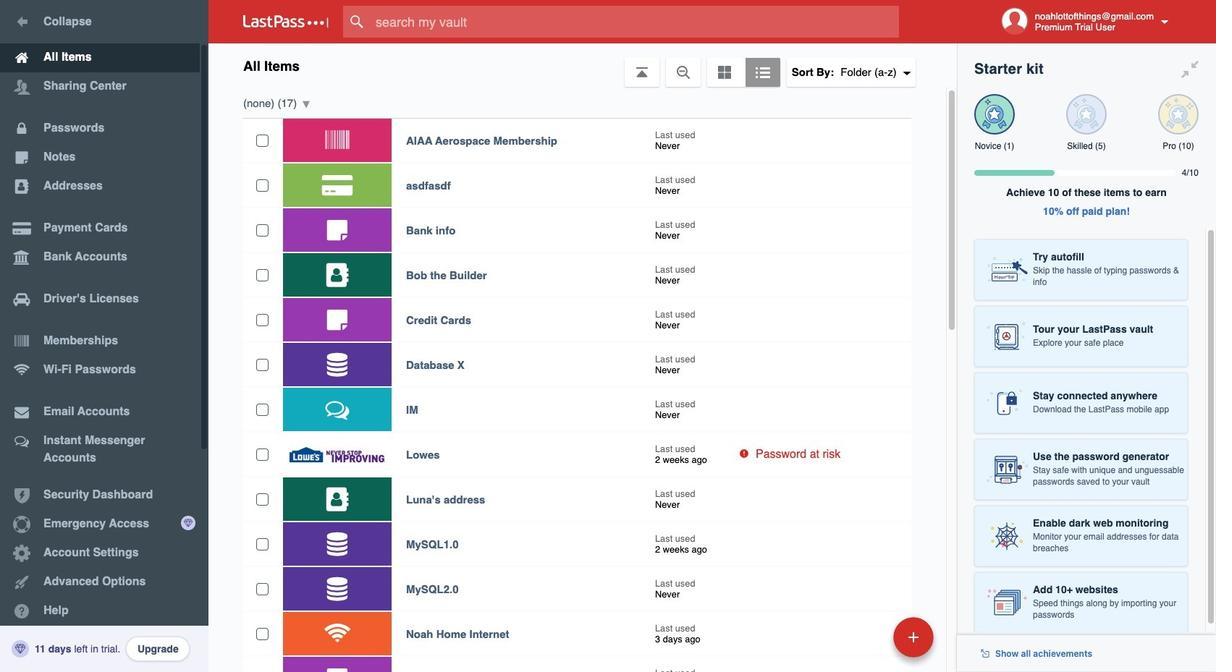 Task type: vqa. For each thing, say whether or not it's contained in the screenshot.
text field
no



Task type: describe. For each thing, give the bounding box(es) containing it.
main navigation navigation
[[0, 0, 208, 673]]

lastpass image
[[243, 15, 329, 28]]

new item element
[[794, 617, 939, 658]]



Task type: locate. For each thing, give the bounding box(es) containing it.
new item navigation
[[794, 613, 943, 673]]

vault options navigation
[[208, 43, 957, 87]]

search my vault text field
[[343, 6, 922, 38]]

Search search field
[[343, 6, 922, 38]]



